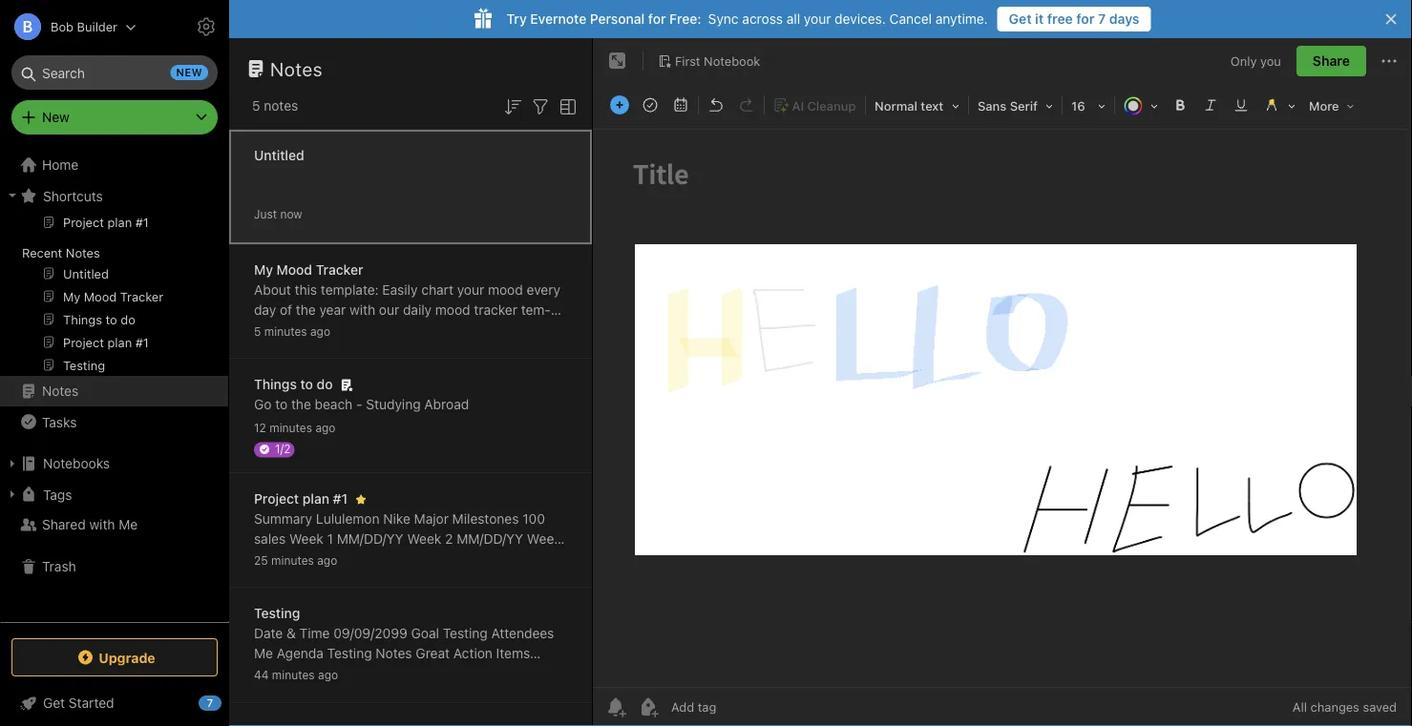 Task type: locate. For each thing, give the bounding box(es) containing it.
0 vertical spatial 7
[[1098, 11, 1106, 27]]

7 left days
[[1098, 11, 1106, 27]]

for for free:
[[648, 11, 666, 27]]

0 horizontal spatial for
[[648, 11, 666, 27]]

first notebook button
[[651, 48, 767, 74]]

text
[[921, 99, 944, 113]]

1 vertical spatial 3
[[441, 572, 449, 587]]

me
[[119, 517, 138, 533], [254, 646, 273, 662]]

0 vertical spatial notes
[[264, 98, 298, 114]]

share
[[1313, 53, 1350, 69]]

expand notebooks image
[[5, 457, 20, 472]]

try
[[507, 11, 527, 27]]

0 horizontal spatial your
[[457, 282, 484, 298]]

meeting down great
[[415, 666, 465, 682]]

note window element
[[593, 38, 1413, 727]]

home
[[42, 157, 79, 173]]

great
[[416, 646, 450, 662]]

2 vertical spatial the
[[291, 397, 311, 413]]

get left started
[[43, 696, 65, 712]]

minutes down of
[[264, 325, 307, 339]]

to left do
[[300, 377, 313, 393]]

minutes down sales on the bottom of page
[[271, 554, 314, 568]]

1 vertical spatial 2
[[398, 572, 406, 587]]

notes up tasks
[[42, 383, 79, 399]]

7 left click to collapse icon
[[207, 698, 213, 710]]

devices.
[[835, 11, 886, 27]]

italic image
[[1198, 92, 1224, 118]]

assignee
[[254, 666, 310, 682]]

1 vertical spatial testing
[[443, 626, 488, 642]]

1 vertical spatial 7
[[207, 698, 213, 710]]

5 down day
[[254, 325, 261, 339]]

task left le...
[[453, 572, 481, 587]]

minutes down agenda
[[272, 669, 315, 682]]

minutes for meeting
[[272, 669, 315, 682]]

get started
[[43, 696, 114, 712]]

mood up change
[[435, 302, 471, 318]]

7 inside button
[[1098, 11, 1106, 27]]

get for get started
[[43, 696, 65, 712]]

your up tracker
[[457, 282, 484, 298]]

things
[[254, 377, 297, 393]]

new
[[176, 66, 202, 79]]

add tag image
[[637, 696, 660, 719]]

mm/dd/yy
[[337, 531, 404, 547], [457, 531, 524, 547], [266, 552, 333, 567], [386, 552, 453, 567], [254, 572, 321, 587]]

the down "things to do"
[[291, 397, 311, 413]]

week down milestones
[[457, 552, 491, 567]]

7
[[1098, 11, 1106, 27], [207, 698, 213, 710]]

to down daily
[[405, 322, 417, 338]]

1 down lululemon
[[327, 531, 333, 547]]

1 horizontal spatial me
[[254, 646, 273, 662]]

1 horizontal spatial to
[[300, 377, 313, 393]]

chart
[[421, 282, 454, 298]]

ago for meeting
[[318, 669, 338, 682]]

le...
[[497, 572, 523, 587]]

first
[[675, 54, 701, 68]]

0 vertical spatial testing
[[254, 606, 300, 622]]

1 vertical spatial me
[[254, 646, 273, 662]]

tree
[[0, 150, 229, 622]]

2 vertical spatial to
[[275, 397, 288, 413]]

2 horizontal spatial testing
[[443, 626, 488, 642]]

underline image
[[1228, 92, 1255, 118]]

personal
[[590, 11, 645, 27]]

0 horizontal spatial mood
[[435, 302, 471, 318]]

task up 09/09/2099 at left
[[366, 572, 394, 587]]

notes inside group
[[66, 245, 100, 260]]

your inside about this template: easily chart your mood every day of the year with our daily mood tracker tem plate. click each square to change the cell back ground accordin...
[[457, 282, 484, 298]]

to right 'go' on the bottom
[[275, 397, 288, 413]]

mm/dd/yy down lululemon
[[337, 531, 404, 547]]

1 up 09/09/2099 at left
[[356, 572, 362, 587]]

Font family field
[[971, 92, 1060, 119]]

Font color field
[[1117, 92, 1165, 119]]

Heading level field
[[868, 92, 967, 119]]

1 for from the left
[[648, 11, 666, 27]]

notes up untitled
[[264, 98, 298, 114]]

0 horizontal spatial 3
[[254, 552, 262, 567]]

get for get it free for 7 days
[[1009, 11, 1032, 27]]

me down tags button
[[119, 517, 138, 533]]

mood up tracker
[[488, 282, 523, 298]]

ago for plate.
[[310, 325, 330, 339]]

0 vertical spatial 1
[[327, 531, 333, 547]]

2 down nike
[[398, 572, 406, 587]]

1 horizontal spatial mood
[[488, 282, 523, 298]]

easily
[[382, 282, 418, 298]]

task image
[[637, 92, 664, 118]]

meeting down assignee
[[254, 686, 304, 702]]

free
[[1048, 11, 1073, 27]]

notebooks link
[[0, 449, 228, 479]]

ago
[[310, 325, 330, 339], [316, 422, 336, 435], [317, 554, 337, 568], [318, 669, 338, 682]]

about
[[254, 282, 291, 298]]

4 down lululemon
[[374, 552, 383, 567]]

plate.
[[254, 302, 551, 338]]

1 horizontal spatial testing
[[327, 646, 372, 662]]

get left it
[[1009, 11, 1032, 27]]

for for 7
[[1077, 11, 1095, 27]]

shared with me link
[[0, 510, 228, 541]]

1 horizontal spatial 3
[[441, 572, 449, 587]]

Search text field
[[25, 55, 204, 90]]

task up goal
[[409, 572, 437, 587]]

all
[[1293, 701, 1307, 715]]

1 horizontal spatial for
[[1077, 11, 1095, 27]]

meeting
[[415, 666, 465, 682], [254, 686, 304, 702]]

days
[[1110, 11, 1140, 27]]

upgrade button
[[11, 639, 218, 677]]

accordin...
[[302, 342, 366, 358]]

the
[[296, 302, 316, 318], [470, 322, 490, 338], [291, 397, 311, 413]]

5 notes
[[252, 98, 298, 114]]

each
[[326, 322, 356, 338]]

the left cell
[[470, 322, 490, 338]]

5 inside summary lululemon nike major milestones 100 sales week 1 mm/dd/yy week 2 mm/dd/yy week 3 mm/dd/yy week 4 mm/dd/yy week 5 mm/dd/yy task 1 task 2 task 3 task 4 le...
[[495, 552, 503, 567]]

back
[[519, 322, 554, 338]]

ago down agenda
[[318, 669, 338, 682]]

the right of
[[296, 302, 316, 318]]

agenda
[[277, 646, 324, 662]]

1 horizontal spatial your
[[804, 11, 831, 27]]

week up '25 minutes ago' at the left bottom of page
[[289, 531, 324, 547]]

testing
[[254, 606, 300, 622], [443, 626, 488, 642], [327, 646, 372, 662]]

2 horizontal spatial to
[[405, 322, 417, 338]]

0 vertical spatial mood
[[488, 282, 523, 298]]

minutes
[[264, 325, 307, 339], [270, 422, 312, 435], [271, 554, 314, 568], [272, 669, 315, 682]]

new search field
[[25, 55, 208, 90]]

get inside "help and learning task checklist" field
[[43, 696, 65, 712]]

for right free
[[1077, 11, 1095, 27]]

1 vertical spatial your
[[457, 282, 484, 298]]

0 horizontal spatial testing
[[254, 606, 300, 622]]

1 vertical spatial meeting
[[254, 686, 304, 702]]

2 vertical spatial testing
[[327, 646, 372, 662]]

1 vertical spatial 5
[[254, 325, 261, 339]]

0 horizontal spatial meeting
[[254, 686, 304, 702]]

4
[[374, 552, 383, 567], [485, 572, 493, 587]]

minutes for plate.
[[264, 325, 307, 339]]

go to the beach - studying abroad
[[254, 397, 469, 413]]

of
[[280, 302, 292, 318]]

0 horizontal spatial to
[[275, 397, 288, 413]]

trash link
[[0, 552, 228, 583]]

share button
[[1297, 46, 1367, 76]]

notes up up
[[376, 646, 412, 662]]

12
[[254, 422, 266, 435]]

1 horizontal spatial with
[[350, 302, 375, 318]]

1 vertical spatial 4
[[485, 572, 493, 587]]

task down '25 minutes ago' at the left bottom of page
[[324, 572, 353, 587]]

1 horizontal spatial 2
[[445, 531, 453, 547]]

notes down action
[[469, 666, 503, 682]]

all
[[787, 11, 800, 27]]

1 horizontal spatial get
[[1009, 11, 1032, 27]]

me down date
[[254, 646, 273, 662]]

me inside 'date & time 09/09/2099 goal testing attendees me agenda testing notes great action items assignee status clean up meeting notes send out meeting notes and actio...'
[[254, 646, 273, 662]]

2 for from the left
[[1077, 11, 1095, 27]]

lululemon
[[316, 511, 380, 527]]

0 horizontal spatial 1
[[327, 531, 333, 547]]

2 vertical spatial notes
[[308, 686, 342, 702]]

1 horizontal spatial 7
[[1098, 11, 1106, 27]]

abroad
[[424, 397, 469, 413]]

with down template:
[[350, 302, 375, 318]]

notes
[[264, 98, 298, 114], [469, 666, 503, 682], [308, 686, 342, 702]]

0 horizontal spatial notes
[[264, 98, 298, 114]]

testing up status
[[327, 646, 372, 662]]

0 horizontal spatial 7
[[207, 698, 213, 710]]

0 vertical spatial the
[[296, 302, 316, 318]]

for
[[648, 11, 666, 27], [1077, 11, 1095, 27]]

1 horizontal spatial meeting
[[415, 666, 465, 682]]

expand note image
[[606, 50, 629, 73]]

0 vertical spatial your
[[804, 11, 831, 27]]

5 up untitled
[[252, 98, 260, 114]]

for left "free:" on the top
[[648, 11, 666, 27]]

0 horizontal spatial with
[[89, 517, 115, 533]]

action
[[453, 646, 493, 662]]

your
[[804, 11, 831, 27], [457, 282, 484, 298]]

1
[[327, 531, 333, 547], [356, 572, 362, 587]]

get inside button
[[1009, 11, 1032, 27]]

3 down sales on the bottom of page
[[254, 552, 262, 567]]

notes
[[270, 57, 323, 80], [66, 245, 100, 260], [42, 383, 79, 399], [376, 646, 412, 662]]

2
[[445, 531, 453, 547], [398, 572, 406, 587]]

0 vertical spatial 5
[[252, 98, 260, 114]]

summary
[[254, 511, 312, 527]]

tasks button
[[0, 407, 228, 437]]

testing up action
[[443, 626, 488, 642]]

notes inside 'date & time 09/09/2099 goal testing attendees me agenda testing notes great action items assignee status clean up meeting notes send out meeting notes and actio...'
[[376, 646, 412, 662]]

0 horizontal spatial 2
[[398, 572, 406, 587]]

week down lululemon
[[336, 552, 371, 567]]

get it free for 7 days
[[1009, 11, 1140, 27]]

notes right recent
[[66, 245, 100, 260]]

1 vertical spatial mood
[[435, 302, 471, 318]]

just
[[254, 208, 277, 221]]

minutes for mm/dd/yy
[[271, 554, 314, 568]]

Account field
[[0, 8, 137, 46]]

expand tags image
[[5, 487, 20, 502]]

1 vertical spatial 1
[[356, 572, 362, 587]]

ago down lululemon
[[317, 554, 337, 568]]

09/09/2099
[[334, 626, 408, 642]]

1 vertical spatial get
[[43, 696, 65, 712]]

5 up le...
[[495, 552, 503, 567]]

testing up date
[[254, 606, 300, 622]]

1 horizontal spatial notes
[[308, 686, 342, 702]]

0 horizontal spatial get
[[43, 696, 65, 712]]

#1
[[333, 491, 348, 507]]

notes down status
[[308, 686, 342, 702]]

1 vertical spatial notes
[[469, 666, 503, 682]]

2 down major
[[445, 531, 453, 547]]

to for the
[[275, 397, 288, 413]]

with down tags button
[[89, 517, 115, 533]]

0 vertical spatial with
[[350, 302, 375, 318]]

get
[[1009, 11, 1032, 27], [43, 696, 65, 712]]

0 vertical spatial get
[[1009, 11, 1032, 27]]

shared with me
[[42, 517, 138, 533]]

project
[[254, 491, 299, 507]]

3 down major
[[441, 572, 449, 587]]

serif
[[1010, 99, 1038, 113]]

your right all
[[804, 11, 831, 27]]

View options field
[[552, 94, 580, 118]]

my mood tracker
[[254, 262, 363, 278]]

for inside button
[[1077, 11, 1095, 27]]

tracker
[[474, 302, 518, 318]]

home link
[[0, 150, 229, 181]]

Font size field
[[1065, 92, 1113, 119]]

2 vertical spatial 5
[[495, 552, 503, 567]]

1 vertical spatial to
[[300, 377, 313, 393]]

0 vertical spatial 4
[[374, 552, 383, 567]]

25 minutes ago
[[254, 554, 337, 568]]

add a reminder image
[[605, 696, 627, 719]]

ago up accordin...
[[310, 325, 330, 339]]

4 left le...
[[485, 572, 493, 587]]

calendar event image
[[668, 92, 694, 118]]

2 horizontal spatial notes
[[469, 666, 503, 682]]

template:
[[321, 282, 379, 298]]

0 vertical spatial me
[[119, 517, 138, 533]]

0 vertical spatial to
[[405, 322, 417, 338]]

&
[[287, 626, 296, 642]]

out
[[542, 666, 562, 682]]

week down major
[[407, 531, 442, 547]]

changes
[[1311, 701, 1360, 715]]

1 vertical spatial with
[[89, 517, 115, 533]]

0 vertical spatial 3
[[254, 552, 262, 567]]



Task type: describe. For each thing, give the bounding box(es) containing it.
bob builder
[[51, 20, 117, 34]]

date
[[254, 626, 283, 642]]

7 inside "help and learning task checklist" field
[[207, 698, 213, 710]]

44 minutes ago
[[254, 669, 338, 682]]

1 vertical spatial the
[[470, 322, 490, 338]]

do
[[317, 377, 333, 393]]

16
[[1072, 99, 1086, 113]]

notes inside "link"
[[42, 383, 79, 399]]

go
[[254, 397, 272, 413]]

studying
[[366, 397, 421, 413]]

mm/dd/yy down '25 minutes ago' at the left bottom of page
[[254, 572, 321, 587]]

cancel
[[890, 11, 932, 27]]

evernote
[[530, 11, 587, 27]]

settings image
[[195, 15, 218, 38]]

More field
[[1303, 92, 1362, 119]]

mm/dd/yy down major
[[386, 552, 453, 567]]

Insert field
[[606, 92, 634, 118]]

5 for 5 notes
[[252, 98, 260, 114]]

normal text
[[875, 99, 944, 113]]

ground
[[254, 322, 554, 358]]

new button
[[11, 100, 218, 135]]

More actions field
[[1378, 46, 1401, 76]]

-
[[356, 397, 362, 413]]

click
[[292, 322, 322, 338]]

bold image
[[1167, 92, 1194, 118]]

week down 100
[[527, 531, 561, 547]]

0 horizontal spatial 4
[[374, 552, 383, 567]]

recent notes group
[[0, 211, 228, 384]]

0 vertical spatial meeting
[[415, 666, 465, 682]]

and
[[346, 686, 369, 702]]

with inside about this template: easily chart your mood every day of the year with our daily mood tracker tem plate. click each square to change the cell back ground accordin...
[[350, 302, 375, 318]]

mm/dd/yy down sales on the bottom of page
[[266, 552, 333, 567]]

untitled
[[254, 148, 304, 163]]

my
[[254, 262, 273, 278]]

plan
[[303, 491, 329, 507]]

recent
[[22, 245, 62, 260]]

sans serif
[[978, 99, 1038, 113]]

time
[[300, 626, 330, 642]]

tags
[[43, 487, 72, 503]]

notebook
[[704, 54, 761, 68]]

notes link
[[0, 376, 228, 407]]

free:
[[670, 11, 702, 27]]

Highlight field
[[1257, 92, 1303, 119]]

4 task from the left
[[453, 572, 481, 587]]

normal
[[875, 99, 918, 113]]

just now
[[254, 208, 302, 221]]

send
[[507, 666, 538, 682]]

ago for mm/dd/yy
[[317, 554, 337, 568]]

every
[[527, 282, 561, 298]]

add filters image
[[529, 95, 552, 118]]

ago down beach
[[316, 422, 336, 435]]

12 minutes ago
[[254, 422, 336, 435]]

it
[[1035, 11, 1044, 27]]

tasks
[[42, 414, 77, 430]]

first notebook
[[675, 54, 761, 68]]

Add tag field
[[670, 700, 813, 716]]

notes up 5 notes
[[270, 57, 323, 80]]

year
[[319, 302, 346, 318]]

5 for 5 minutes ago
[[254, 325, 261, 339]]

25
[[254, 554, 268, 568]]

clean
[[357, 666, 392, 682]]

0 horizontal spatial me
[[119, 517, 138, 533]]

upgrade
[[99, 650, 155, 666]]

more actions image
[[1378, 50, 1401, 73]]

summary lululemon nike major milestones 100 sales week 1 mm/dd/yy week 2 mm/dd/yy week 3 mm/dd/yy week 4 mm/dd/yy week 5 mm/dd/yy task 1 task 2 task 3 task 4 le...
[[254, 511, 561, 587]]

minutes up 1/2
[[270, 422, 312, 435]]

cell
[[494, 322, 515, 338]]

1 horizontal spatial 1
[[356, 572, 362, 587]]

to for do
[[300, 377, 313, 393]]

click to collapse image
[[222, 691, 236, 714]]

about this template: easily chart your mood every day of the year with our daily mood tracker tem plate. click each square to change the cell back ground accordin...
[[254, 282, 561, 358]]

builder
[[77, 20, 117, 34]]

tracker
[[316, 262, 363, 278]]

things to do
[[254, 377, 333, 393]]

2 task from the left
[[366, 572, 394, 587]]

Note Editor text field
[[593, 130, 1413, 688]]

try evernote personal for free: sync across all your devices. cancel anytime.
[[507, 11, 988, 27]]

now
[[280, 208, 302, 221]]

1 horizontal spatial 4
[[485, 572, 493, 587]]

to inside about this template: easily chart your mood every day of the year with our daily mood tracker tem plate. click each square to change the cell back ground accordin...
[[405, 322, 417, 338]]

shortcuts button
[[0, 181, 228, 211]]

notebooks
[[43, 456, 110, 472]]

goal
[[411, 626, 439, 642]]

trash
[[42, 559, 76, 575]]

Add filters field
[[529, 94, 552, 118]]

sync
[[708, 11, 739, 27]]

1 task from the left
[[324, 572, 353, 587]]

Sort options field
[[501, 94, 524, 118]]

anytime.
[[936, 11, 988, 27]]

actio...
[[372, 686, 414, 702]]

mood
[[277, 262, 312, 278]]

mm/dd/yy down milestones
[[457, 531, 524, 547]]

bob
[[51, 20, 74, 34]]

only you
[[1231, 54, 1282, 68]]

you
[[1261, 54, 1282, 68]]

get it free for 7 days button
[[998, 7, 1151, 32]]

undo image
[[703, 92, 730, 118]]

new
[[42, 109, 70, 125]]

shortcuts
[[43, 188, 103, 204]]

attendees
[[491, 626, 554, 642]]

nike
[[383, 511, 411, 527]]

0 vertical spatial 2
[[445, 531, 453, 547]]

beach
[[315, 397, 353, 413]]

Help and Learning task checklist field
[[0, 689, 229, 719]]

change
[[421, 322, 466, 338]]

3 task from the left
[[409, 572, 437, 587]]

1/2
[[275, 443, 291, 456]]

all changes saved
[[1293, 701, 1397, 715]]

only
[[1231, 54, 1257, 68]]

tree containing home
[[0, 150, 229, 622]]



Task type: vqa. For each thing, say whether or not it's contained in the screenshot.
shared with me link
yes



